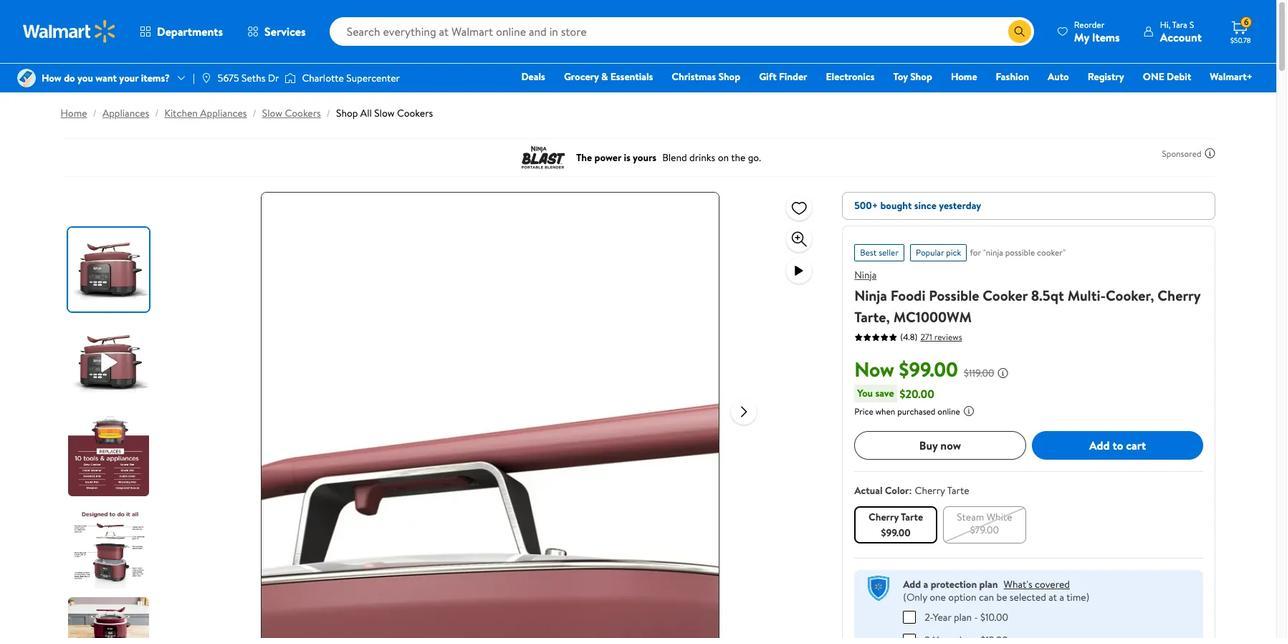 Task type: describe. For each thing, give the bounding box(es) containing it.
toy
[[893, 70, 908, 84]]

multi-
[[1068, 286, 1106, 305]]

plan inside 'add a protection plan what's covered (only one option can be selected at a time)'
[[979, 578, 998, 592]]

-
[[974, 610, 978, 625]]

fashion
[[996, 70, 1029, 84]]

legal information image
[[963, 406, 975, 417]]

covered
[[1035, 578, 1070, 592]]

add to favorites list, ninja foodi possible cooker 8.5qt multi-cooker, cherry tarte, mc1000wm image
[[791, 199, 808, 217]]

now
[[854, 356, 894, 383]]

5675 seths dr
[[218, 71, 279, 85]]

foodi
[[891, 286, 926, 305]]

toy shop link
[[887, 69, 939, 85]]

cooker,
[[1106, 286, 1154, 305]]

steam
[[957, 510, 984, 525]]

reorder my items
[[1074, 18, 1120, 45]]

charlotte supercenter
[[302, 71, 400, 85]]

to
[[1113, 438, 1123, 454]]

deals
[[521, 70, 545, 84]]

grocery & essentials link
[[558, 69, 660, 85]]

save
[[875, 386, 894, 401]]

home for home
[[951, 70, 977, 84]]

271 reviews link
[[918, 331, 962, 343]]

dr
[[268, 71, 279, 85]]

when
[[876, 406, 895, 418]]

charlotte
[[302, 71, 344, 85]]

add for add a protection plan what's covered (only one option can be selected at a time)
[[903, 578, 921, 592]]

zoom image modal image
[[791, 231, 808, 248]]

kitchen
[[164, 106, 198, 120]]

500+
[[854, 199, 878, 213]]

3 / from the left
[[253, 106, 256, 120]]

christmas shop
[[672, 70, 741, 84]]

1 slow from the left
[[262, 106, 282, 120]]

finder
[[779, 70, 807, 84]]

add for add to cart
[[1090, 438, 1110, 454]]

2 / from the left
[[155, 106, 159, 120]]

3-Year plan - $12.00 checkbox
[[903, 634, 916, 639]]

grocery & essentials
[[564, 70, 653, 84]]

ninja ninja foodi possible cooker 8.5qt multi-cooker, cherry tarte, mc1000wm
[[854, 268, 1201, 327]]

1 / from the left
[[93, 106, 97, 120]]

for "ninja possible cooker"
[[970, 247, 1066, 259]]

seths
[[242, 71, 265, 85]]

slow cookers link
[[262, 106, 321, 120]]

yesterday
[[939, 199, 981, 213]]

color
[[885, 484, 909, 498]]

one
[[1143, 70, 1165, 84]]

since
[[914, 199, 937, 213]]

walmart+
[[1210, 70, 1253, 84]]

view video image
[[791, 262, 808, 280]]

ninja foodi possible cooker 8.5qt multi-cooker, cherry tarte, mc1000wm - image 2 of 14 image
[[68, 320, 152, 404]]

tarte inside cherry tarte $99.00
[[901, 510, 923, 525]]

home / appliances / kitchen appliances / slow cookers / shop all slow cookers
[[61, 106, 433, 120]]

2 ninja from the top
[[854, 286, 887, 305]]

selected
[[1010, 591, 1046, 605]]

$79.00
[[970, 523, 999, 538]]

popular pick
[[916, 247, 961, 259]]

my
[[1074, 29, 1089, 45]]

actual
[[854, 484, 883, 498]]

2 cookers from the left
[[397, 106, 433, 120]]

registry
[[1088, 70, 1124, 84]]

clear search field text image
[[991, 26, 1003, 37]]

services
[[265, 24, 306, 39]]

$99.00 inside cherry tarte $99.00
[[881, 526, 911, 540]]

at
[[1049, 591, 1057, 605]]

possible
[[929, 286, 979, 305]]

$20.00
[[900, 386, 935, 402]]

items?
[[141, 71, 170, 85]]

add to cart button
[[1032, 431, 1204, 460]]

:
[[909, 484, 912, 498]]

reviews
[[934, 331, 962, 343]]

hi, tara s account
[[1160, 18, 1202, 45]]

271
[[921, 331, 932, 343]]

price
[[854, 406, 874, 418]]

1 appliances from the left
[[102, 106, 149, 120]]

account
[[1160, 29, 1202, 45]]

grocery
[[564, 70, 599, 84]]

kitchen appliances link
[[164, 106, 247, 120]]

(4.8) 271 reviews
[[900, 331, 962, 343]]

gift finder link
[[753, 69, 814, 85]]

"ninja
[[983, 247, 1003, 259]]

how
[[42, 71, 62, 85]]

option
[[948, 591, 977, 605]]

cherry inside cherry tarte $99.00
[[869, 510, 899, 525]]

4 / from the left
[[327, 106, 330, 120]]

year
[[933, 610, 952, 625]]

one debit link
[[1137, 69, 1198, 85]]

auto
[[1048, 70, 1069, 84]]

walmart+ link
[[1204, 69, 1259, 85]]

for
[[970, 247, 981, 259]]

1 horizontal spatial cherry
[[915, 484, 945, 498]]

1 horizontal spatial a
[[1060, 591, 1064, 605]]

what's covered button
[[1004, 578, 1070, 592]]

cherry inside ninja ninja foodi possible cooker 8.5qt multi-cooker, cherry tarte, mc1000wm
[[1158, 286, 1201, 305]]

walmart image
[[23, 20, 116, 43]]

ad disclaimer and feedback for skylinedisplayad image
[[1205, 148, 1216, 159]]

actual color list
[[852, 504, 1207, 547]]

can
[[979, 591, 994, 605]]

500+ bought since yesterday
[[854, 199, 981, 213]]



Task type: locate. For each thing, give the bounding box(es) containing it.
you save $20.00
[[857, 386, 935, 402]]

cherry down color
[[869, 510, 899, 525]]

steam white $79.00
[[957, 510, 1012, 538]]

departments
[[157, 24, 223, 39]]

debit
[[1167, 70, 1191, 84]]

learn more about strikethrough prices image
[[997, 368, 1009, 379]]

buy
[[919, 438, 938, 454]]

8.5qt
[[1031, 286, 1064, 305]]

ninja foodi possible cooker 8.5qt multi-cooker, cherry tarte, mc1000wm - image 4 of 14 image
[[68, 505, 152, 589]]

0 horizontal spatial cookers
[[285, 106, 321, 120]]

shop for toy shop
[[910, 70, 932, 84]]

cookers down charlotte
[[285, 106, 321, 120]]

0 vertical spatial home link
[[945, 69, 984, 85]]

appliances
[[102, 106, 149, 120], [200, 106, 247, 120]]

electronics link
[[820, 69, 881, 85]]

0 vertical spatial tarte
[[947, 484, 969, 498]]

tarte
[[947, 484, 969, 498], [901, 510, 923, 525]]

search icon image
[[1014, 26, 1026, 37]]

0 vertical spatial plan
[[979, 578, 998, 592]]

1 horizontal spatial add
[[1090, 438, 1110, 454]]

1 vertical spatial home link
[[61, 106, 87, 120]]

reorder
[[1074, 18, 1105, 30]]

/ down seths
[[253, 106, 256, 120]]

1 horizontal spatial shop
[[718, 70, 741, 84]]

appliances down your
[[102, 106, 149, 120]]

home link down do
[[61, 106, 87, 120]]

a right at
[[1060, 591, 1064, 605]]

bought
[[880, 199, 912, 213]]

$99.00 down color
[[881, 526, 911, 540]]

0 vertical spatial home
[[951, 70, 977, 84]]

1 vertical spatial add
[[903, 578, 921, 592]]

1 vertical spatial tarte
[[901, 510, 923, 525]]

0 horizontal spatial home link
[[61, 106, 87, 120]]

1 vertical spatial $99.00
[[881, 526, 911, 540]]

add left to
[[1090, 438, 1110, 454]]

seller
[[879, 247, 899, 259]]

0 horizontal spatial add
[[903, 578, 921, 592]]

2 horizontal spatial cherry
[[1158, 286, 1201, 305]]

0 vertical spatial add
[[1090, 438, 1110, 454]]

cherry
[[1158, 286, 1201, 305], [915, 484, 945, 498], [869, 510, 899, 525]]

0 horizontal spatial plan
[[954, 610, 972, 625]]

gift finder
[[759, 70, 807, 84]]

/ left the appliances link
[[93, 106, 97, 120]]

1 vertical spatial ninja
[[854, 286, 887, 305]]

mc1000wm
[[894, 307, 972, 327]]

 image for how do you want your items?
[[17, 69, 36, 87]]

6
[[1244, 16, 1249, 28]]

$119.00
[[964, 366, 994, 381]]

|
[[193, 71, 195, 85]]

1 horizontal spatial plan
[[979, 578, 998, 592]]

shop all slow cookers link
[[336, 106, 433, 120]]

pick
[[946, 247, 961, 259]]

 image left how
[[17, 69, 36, 87]]

tarte up steam at bottom
[[947, 484, 969, 498]]

1 horizontal spatial home link
[[945, 69, 984, 85]]

add left one
[[903, 578, 921, 592]]

deals link
[[515, 69, 552, 85]]

slow right all
[[374, 106, 395, 120]]

shop right christmas
[[718, 70, 741, 84]]

ninja foodi possible cooker 8.5qt multi-cooker, cherry tarte, mc1000wm - image 1 of 14 image
[[68, 228, 152, 312]]

 image
[[17, 69, 36, 87], [285, 71, 296, 85]]

add inside 'add a protection plan what's covered (only one option can be selected at a time)'
[[903, 578, 921, 592]]

(only
[[903, 591, 927, 605]]

protection
[[931, 578, 977, 592]]

auto link
[[1041, 69, 1076, 85]]

$99.00
[[899, 356, 958, 383], [881, 526, 911, 540]]

price when purchased online
[[854, 406, 960, 418]]

0 horizontal spatial home
[[61, 106, 87, 120]]

you
[[77, 71, 93, 85]]

items
[[1092, 29, 1120, 45]]

a left one
[[924, 578, 928, 592]]

add inside button
[[1090, 438, 1110, 454]]

ninja down "best"
[[854, 268, 877, 282]]

1 ninja from the top
[[854, 268, 877, 282]]

do
[[64, 71, 75, 85]]

ninja
[[854, 268, 877, 282], [854, 286, 887, 305]]

0 horizontal spatial cherry
[[869, 510, 899, 525]]

1 horizontal spatial  image
[[285, 71, 296, 85]]

how do you want your items?
[[42, 71, 170, 85]]

1 horizontal spatial cookers
[[397, 106, 433, 120]]

2 horizontal spatial shop
[[910, 70, 932, 84]]

0 vertical spatial ninja
[[854, 268, 877, 282]]

purchased
[[898, 406, 936, 418]]

next media item image
[[736, 403, 753, 420]]

appliances down 5675
[[200, 106, 247, 120]]

0 horizontal spatial a
[[924, 578, 928, 592]]

2-
[[925, 610, 933, 625]]

/ left "kitchen"
[[155, 106, 159, 120]]

2 appliances from the left
[[200, 106, 247, 120]]

services button
[[235, 14, 318, 49]]

tarte,
[[854, 307, 890, 327]]

1 cookers from the left
[[285, 106, 321, 120]]

electronics
[[826, 70, 875, 84]]

0 horizontal spatial appliances
[[102, 106, 149, 120]]

1 vertical spatial cherry
[[915, 484, 945, 498]]

cookers
[[285, 106, 321, 120], [397, 106, 433, 120]]

0 horizontal spatial shop
[[336, 106, 358, 120]]

buy now
[[919, 438, 961, 454]]

(4.8)
[[900, 331, 918, 343]]

shop right toy
[[910, 70, 932, 84]]

 image right dr
[[285, 71, 296, 85]]

gift
[[759, 70, 777, 84]]

1 horizontal spatial home
[[951, 70, 977, 84]]

2-year plan - $10.00
[[925, 610, 1008, 625]]

cooker
[[983, 286, 1028, 305]]

Walmart Site-Wide search field
[[329, 17, 1034, 46]]

2 slow from the left
[[374, 106, 395, 120]]

0 vertical spatial $99.00
[[899, 356, 958, 383]]

sponsored
[[1162, 147, 1202, 159]]

 image
[[201, 72, 212, 84]]

departments button
[[128, 14, 235, 49]]

cooker"
[[1037, 247, 1066, 259]]

ninja down ninja link
[[854, 286, 887, 305]]

cart
[[1126, 438, 1146, 454]]

s
[[1190, 18, 1194, 30]]

home for home / appliances / kitchen appliances / slow cookers / shop all slow cookers
[[61, 106, 87, 120]]

shop for christmas shop
[[718, 70, 741, 84]]

online
[[938, 406, 960, 418]]

a
[[924, 578, 928, 592], [1060, 591, 1064, 605]]

5675
[[218, 71, 239, 85]]

be
[[997, 591, 1007, 605]]

ninja link
[[854, 268, 877, 282]]

plan
[[979, 578, 998, 592], [954, 610, 972, 625]]

0 horizontal spatial  image
[[17, 69, 36, 87]]

1 horizontal spatial appliances
[[200, 106, 247, 120]]

0 horizontal spatial slow
[[262, 106, 282, 120]]

registry link
[[1081, 69, 1131, 85]]

cookers right all
[[397, 106, 433, 120]]

cherry right :
[[915, 484, 945, 498]]

ninja foodi possible cooker 8.5qt multi-cooker, cherry tarte, mc1000wm - image 3 of 14 image
[[68, 413, 152, 497]]

you
[[857, 386, 873, 401]]

Search search field
[[329, 17, 1034, 46]]

2 vertical spatial cherry
[[869, 510, 899, 525]]

one
[[930, 591, 946, 605]]

1 horizontal spatial tarte
[[947, 484, 969, 498]]

&
[[601, 70, 608, 84]]

now $99.00
[[854, 356, 958, 383]]

ninja foodi possible cooker 8.5qt multi-cooker, cherry tarte, mc1000wm - image 5 of 14 image
[[68, 598, 152, 639]]

home down do
[[61, 106, 87, 120]]

home
[[951, 70, 977, 84], [61, 106, 87, 120]]

shop left all
[[336, 106, 358, 120]]

 image for charlotte supercenter
[[285, 71, 296, 85]]

1 horizontal spatial slow
[[374, 106, 395, 120]]

home link left fashion link
[[945, 69, 984, 85]]

plan left -
[[954, 610, 972, 625]]

slow down dr
[[262, 106, 282, 120]]

0 vertical spatial cherry
[[1158, 286, 1201, 305]]

6 $50.78
[[1231, 16, 1251, 45]]

$99.00 up $20.00 at right
[[899, 356, 958, 383]]

tarte down actual color : cherry tarte
[[901, 510, 923, 525]]

supercenter
[[346, 71, 400, 85]]

wpp logo image
[[866, 576, 892, 602]]

best
[[860, 247, 877, 259]]

christmas shop link
[[665, 69, 747, 85]]

appliances link
[[102, 106, 149, 120]]

$50.78
[[1231, 35, 1251, 45]]

0 horizontal spatial tarte
[[901, 510, 923, 525]]

christmas
[[672, 70, 716, 84]]

/ down charlotte
[[327, 106, 330, 120]]

2-Year plan - $10.00 checkbox
[[903, 611, 916, 624]]

plan right option
[[979, 578, 998, 592]]

home left fashion link
[[951, 70, 977, 84]]

1 vertical spatial home
[[61, 106, 87, 120]]

buy now button
[[854, 431, 1026, 460]]

1 vertical spatial plan
[[954, 610, 972, 625]]

all
[[360, 106, 372, 120]]

best seller
[[860, 247, 899, 259]]

cherry right cooker,
[[1158, 286, 1201, 305]]

add to cart
[[1090, 438, 1146, 454]]

shop
[[718, 70, 741, 84], [910, 70, 932, 84], [336, 106, 358, 120]]

fashion link
[[990, 69, 1036, 85]]



Task type: vqa. For each thing, say whether or not it's contained in the screenshot.
2-day shipping to the middle
no



